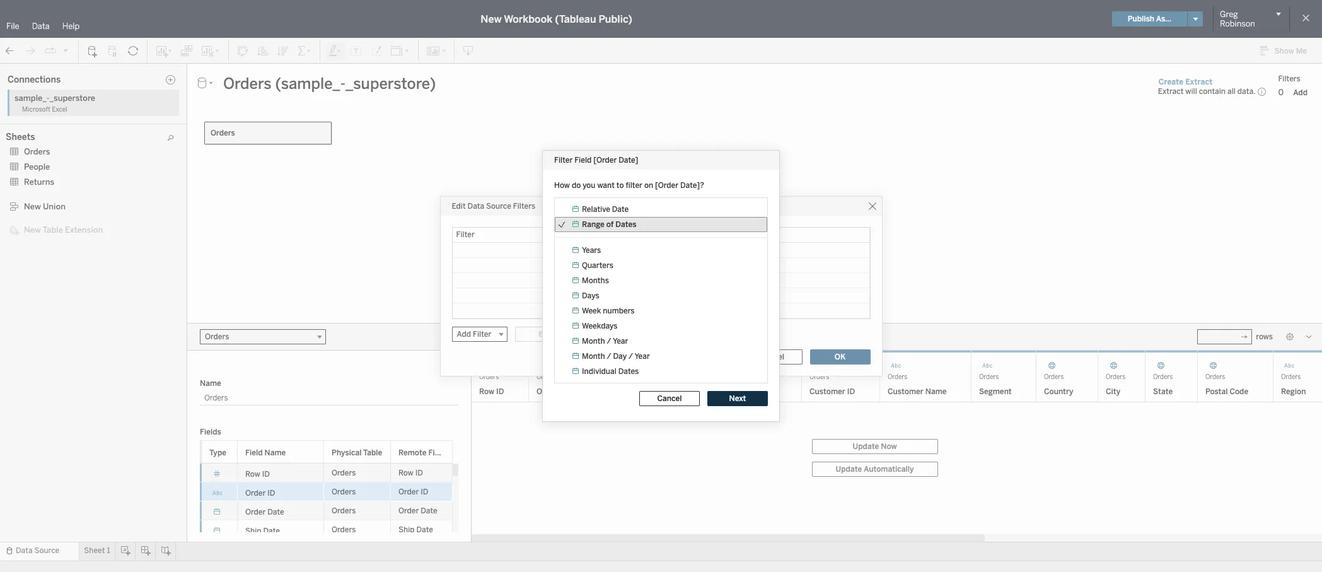 Task type: vqa. For each thing, say whether or not it's contained in the screenshot.
N1 Bar Position
no



Task type: describe. For each thing, give the bounding box(es) containing it.
to inside filter field [order date] dialog
[[617, 181, 624, 190]]

new workbook (tableau public)
[[481, 13, 633, 25]]

0 vertical spatial 1
[[288, 113, 296, 130]]

relative
[[582, 205, 611, 214]]

edit button
[[516, 326, 576, 342]]

swap rows and columns image
[[237, 44, 249, 57]]

1 vertical spatial 1
[[107, 546, 110, 555]]

me
[[1297, 47, 1308, 56]]

1 horizontal spatial more
[[824, 226, 846, 237]]

show labels image
[[350, 44, 363, 57]]

postal code
[[1206, 387, 1249, 396]]

undo image
[[4, 44, 16, 57]]

union
[[43, 202, 66, 211]]

1 horizontal spatial city
[[1107, 387, 1121, 396]]

update now button
[[812, 439, 938, 454]]

drag
[[664, 226, 683, 237]]

edit for edit
[[539, 330, 553, 338]]

greg robinson
[[1221, 9, 1256, 28]]

1 horizontal spatial to
[[734, 226, 742, 237]]

create extract link
[[1159, 77, 1214, 87]]

customer down union
[[32, 215, 68, 224]]

physical table
[[332, 449, 383, 457]]

publish
[[1128, 15, 1155, 23]]

years
[[582, 246, 601, 255]]

individual dates
[[582, 367, 639, 376]]

postal
[[1206, 387, 1229, 396]]

cancel button for ok
[[742, 349, 803, 364]]

state
[[1154, 387, 1174, 396]]

filter
[[626, 181, 643, 190]]

new for new workbook (tableau public)
[[481, 13, 502, 25]]

quarters
[[582, 261, 614, 270]]

contain
[[1200, 87, 1226, 96]]

1 vertical spatial dates
[[619, 367, 639, 376]]

on
[[645, 181, 654, 190]]

need
[[709, 205, 737, 219]]

0
[[1279, 87, 1285, 97]]

show
[[1275, 47, 1295, 56]]

highlight image
[[328, 44, 343, 57]]

refresh data source image
[[127, 44, 139, 57]]

numbers
[[603, 307, 635, 315]]

clear sheet image
[[201, 44, 221, 57]]

file
[[6, 21, 19, 31]]

orders (sample_-_superstore)
[[16, 86, 122, 95]]

_superstore for (copy)
[[48, 99, 90, 108]]

_superstore for microsoft
[[50, 93, 95, 103]]

0 vertical spatial year
[[613, 337, 629, 346]]

/ for year
[[607, 337, 612, 346]]

extract inside create extract link
[[1186, 77, 1213, 86]]

duplicate image
[[180, 44, 193, 57]]

1 horizontal spatial country
[[1045, 387, 1074, 396]]

month for month / day / year
[[582, 352, 605, 361]]

days
[[582, 291, 600, 300]]

update automatically
[[836, 465, 915, 474]]

remove
[[600, 330, 628, 338]]

update now
[[853, 442, 897, 451]]

physical
[[332, 449, 362, 457]]

ship mode
[[739, 387, 778, 396]]

0 vertical spatial country
[[32, 189, 61, 197]]

greg
[[1221, 9, 1239, 19]]

want
[[598, 181, 615, 190]]

date]?
[[681, 181, 705, 190]]

will
[[1186, 87, 1198, 96]]

1 horizontal spatial row id
[[399, 469, 423, 478]]

workbook
[[504, 13, 553, 25]]

1 horizontal spatial filters
[[1279, 74, 1301, 83]]

field name
[[245, 449, 286, 457]]

data?
[[771, 205, 801, 219]]

pages
[[145, 68, 166, 76]]

as...
[[1157, 15, 1172, 23]]

public)
[[599, 13, 633, 25]]

new for new union
[[24, 202, 41, 211]]

how
[[555, 181, 570, 190]]

replay animation image
[[44, 44, 57, 57]]

order date down union
[[32, 228, 71, 237]]

(copy)
[[92, 99, 115, 108]]

relative date
[[582, 205, 629, 214]]

data inside dialog
[[468, 202, 485, 210]]

tooltip
[[175, 221, 197, 229]]

show me
[[1275, 47, 1308, 56]]

format workbook image
[[370, 44, 383, 57]]

1 vertical spatial sheet 1
[[84, 546, 110, 555]]

people
[[24, 162, 50, 172]]

2 horizontal spatial ship date
[[672, 387, 707, 396]]

sort descending image
[[277, 44, 290, 57]]

0 vertical spatial more
[[740, 205, 768, 219]]

analytics
[[58, 68, 94, 77]]

Name text field
[[200, 391, 459, 406]]

range of dates
[[582, 220, 637, 229]]

publish as... button
[[1113, 11, 1188, 26]]

cancel button for next
[[640, 391, 700, 406]]

learn
[[797, 226, 821, 237]]

returns
[[24, 177, 54, 187]]

2 horizontal spatial row
[[479, 387, 495, 396]]

week numbers
[[582, 307, 635, 315]]

relate
[[744, 226, 768, 237]]

next
[[730, 394, 747, 403]]

1 vertical spatial source
[[34, 546, 59, 555]]

connections
[[8, 74, 61, 85]]

order date down individual dates
[[600, 387, 640, 396]]

publish as...
[[1128, 15, 1172, 23]]

week
[[582, 307, 602, 315]]

all
[[1228, 87, 1236, 96]]

remove button
[[584, 326, 644, 342]]

microsoft
[[22, 106, 50, 114]]

fields
[[200, 428, 221, 437]]

0 horizontal spatial row id
[[245, 470, 270, 479]]

marks
[[145, 133, 167, 142]]

month for month / year
[[582, 337, 605, 346]]

edit data source filters dialog
[[441, 197, 882, 376]]

day
[[614, 352, 627, 361]]

_superstore)
[[77, 86, 122, 95]]

add button
[[1288, 86, 1314, 99]]

/ right day
[[629, 352, 633, 361]]

months
[[582, 276, 609, 285]]

range
[[582, 220, 605, 229]]

1 horizontal spatial sheet
[[251, 113, 286, 130]]



Task type: locate. For each thing, give the bounding box(es) containing it.
customer id up new table extension
[[32, 202, 77, 211]]

dates right of
[[616, 220, 637, 229]]

1 horizontal spatial [order
[[655, 181, 679, 190]]

[order right on
[[655, 181, 679, 190]]

/ up month / day / year
[[607, 337, 612, 346]]

update for update automatically
[[836, 465, 863, 474]]

grid for edit
[[453, 227, 870, 318]]

update
[[853, 442, 880, 451], [836, 465, 863, 474]]

grid containing type
[[200, 440, 469, 572]]

1 horizontal spatial cancel button
[[742, 349, 803, 364]]

extension
[[65, 225, 103, 235]]

month down the weekdays
[[582, 337, 605, 346]]

create extract
[[1159, 77, 1213, 86]]

order date down field name
[[245, 508, 284, 517]]

how do you want to filter on [order date]?
[[555, 181, 705, 190]]

0 horizontal spatial 1
[[107, 546, 110, 555]]

replay animation image
[[62, 46, 69, 54]]

2 horizontal spatial field
[[575, 156, 592, 165]]

sheet down rows
[[251, 113, 286, 130]]

table down union
[[43, 225, 63, 235]]

0 horizontal spatial ship date
[[245, 527, 280, 536]]

1 vertical spatial customer name
[[888, 387, 947, 396]]

customer name up new table extension
[[32, 215, 91, 224]]

filter
[[555, 156, 573, 165], [456, 230, 475, 239]]

columns
[[261, 68, 293, 76]]

0 vertical spatial month
[[582, 337, 605, 346]]

grid containing filter
[[453, 227, 870, 318]]

weekdays
[[582, 322, 618, 331]]

0 horizontal spatial sheet
[[84, 546, 105, 555]]

0 horizontal spatial cancel button
[[640, 391, 700, 406]]

row
[[453, 243, 870, 258], [453, 258, 870, 273], [453, 273, 870, 288], [453, 288, 870, 303], [453, 303, 870, 318], [200, 464, 453, 483], [200, 483, 453, 502], [200, 502, 453, 520], [200, 520, 453, 539]]

0 vertical spatial [order
[[594, 156, 617, 165]]

_superstore down orders (sample_-_superstore)
[[48, 99, 90, 108]]

region
[[1282, 387, 1307, 396]]

name right type in the bottom left of the page
[[265, 449, 286, 457]]

code
[[1230, 387, 1249, 396]]

month up individual
[[582, 352, 605, 361]]

field right type in the bottom left of the page
[[245, 449, 263, 457]]

collapse image
[[115, 69, 123, 76]]

0 vertical spatial extract
[[1186, 77, 1213, 86]]

1
[[288, 113, 296, 130], [107, 546, 110, 555]]

1 vertical spatial table
[[363, 449, 383, 457]]

help
[[62, 21, 80, 31]]

1 horizontal spatial source
[[486, 202, 512, 210]]

new data source image
[[86, 44, 99, 57]]

more right learn at the top right of the page
[[824, 226, 846, 237]]

cancel for ok
[[760, 352, 785, 361]]

1 horizontal spatial field
[[429, 449, 446, 457]]

dates
[[616, 220, 637, 229], [619, 367, 639, 376]]

order date down remote
[[399, 507, 438, 515]]

dates down day
[[619, 367, 639, 376]]

name up extension
[[69, 215, 91, 224]]

None text field
[[1198, 329, 1253, 344]]

0 horizontal spatial filters
[[513, 202, 536, 210]]

filter for filter
[[456, 230, 475, 239]]

/
[[607, 337, 612, 346], [607, 352, 612, 361], [629, 352, 633, 361]]

row group
[[453, 243, 870, 318], [200, 464, 453, 572]]

new left 'workbook'
[[481, 13, 502, 25]]

1 vertical spatial filters
[[513, 202, 536, 210]]

filter field [order date] dialog
[[543, 151, 780, 421]]

mode
[[758, 387, 778, 396]]

automatically
[[864, 465, 915, 474]]

update inside update automatically button
[[836, 465, 863, 474]]

date inside filter field [order date] dialog
[[612, 205, 629, 214]]

next button
[[708, 391, 768, 406]]

order id down "edit" button
[[537, 387, 567, 396]]

extract
[[1186, 77, 1213, 86], [1159, 87, 1184, 96]]

order id down field name
[[245, 489, 275, 498]]

customer id down ok button at the right of the page
[[810, 387, 856, 396]]

now
[[881, 442, 897, 451]]

1 vertical spatial country
[[1045, 387, 1074, 396]]

you
[[583, 181, 596, 190]]

show me button
[[1255, 41, 1319, 61]]

filter down 'edit data source filters'
[[456, 230, 475, 239]]

cancel button
[[742, 349, 803, 364], [640, 391, 700, 406]]

sheet right data source
[[84, 546, 105, 555]]

tables
[[11, 147, 36, 156]]

1 vertical spatial month
[[582, 352, 605, 361]]

sample_- for sample_-_superstore (copy)
[[16, 99, 48, 108]]

0 vertical spatial sheet 1
[[251, 113, 296, 130]]

edit data source filters
[[452, 202, 536, 210]]

1 horizontal spatial extract
[[1186, 77, 1213, 86]]

totals image
[[297, 44, 312, 57]]

edit for edit data source filters
[[452, 202, 466, 210]]

filters
[[1279, 74, 1301, 83], [513, 202, 536, 210]]

order
[[32, 228, 53, 237], [537, 387, 558, 396], [600, 387, 621, 396], [399, 488, 419, 496], [245, 489, 266, 498], [399, 507, 419, 515], [245, 508, 266, 517]]

_superstore inside sample_-_superstore microsoft excel
[[50, 93, 95, 103]]

1 horizontal spatial customer name
[[888, 387, 947, 396]]

1 vertical spatial to
[[734, 226, 742, 237]]

month / day / year
[[582, 352, 650, 361]]

/ left day
[[607, 352, 612, 361]]

of
[[607, 220, 614, 229]]

new union
[[24, 202, 66, 211]]

0 horizontal spatial row
[[245, 470, 260, 479]]

sample_-_superstore (copy)
[[16, 99, 115, 108]]

remote
[[399, 449, 427, 457]]

customer up now
[[888, 387, 924, 396]]

cancel inside edit data source filters dialog
[[760, 352, 785, 361]]

sheets
[[6, 132, 35, 143]]

1 horizontal spatial filter
[[555, 156, 573, 165]]

field up you in the left top of the page
[[575, 156, 592, 165]]

0 vertical spatial update
[[853, 442, 880, 451]]

Search text field
[[4, 124, 86, 139]]

0 horizontal spatial edit
[[452, 202, 466, 210]]

0 vertical spatial table
[[43, 225, 63, 235]]

tables
[[685, 226, 711, 237]]

details
[[662, 230, 687, 239]]

1 vertical spatial city
[[1107, 387, 1121, 396]]

sheet 1 down rows
[[251, 113, 296, 130]]

year
[[613, 337, 629, 346], [635, 352, 650, 361]]

1 horizontal spatial customer id
[[810, 387, 856, 396]]

0 horizontal spatial [order
[[594, 156, 617, 165]]

1 horizontal spatial sheet 1
[[251, 113, 296, 130]]

update automatically button
[[812, 462, 938, 477]]

grid for update automatically
[[472, 351, 1323, 542]]

(tableau
[[555, 13, 597, 25]]

1 vertical spatial customer id
[[810, 387, 856, 396]]

customer
[[32, 202, 68, 211], [32, 215, 68, 224], [810, 387, 846, 396], [888, 387, 924, 396]]

None text field
[[218, 74, 1147, 93]]

add
[[1294, 88, 1308, 97]]

0 vertical spatial filter
[[555, 156, 573, 165]]

0 horizontal spatial year
[[613, 337, 629, 346]]

0 vertical spatial new
[[481, 13, 502, 25]]

2 horizontal spatial order id
[[537, 387, 567, 396]]

name left "segment"
[[926, 387, 947, 396]]

table for new
[[43, 225, 63, 235]]

month
[[582, 337, 605, 346], [582, 352, 605, 361]]

1 vertical spatial more
[[824, 226, 846, 237]]

filter up how
[[555, 156, 573, 165]]

sample_- for sample_-_superstore microsoft excel
[[15, 93, 50, 103]]

row id
[[479, 387, 504, 396], [399, 469, 423, 478], [245, 470, 270, 479]]

0 horizontal spatial source
[[34, 546, 59, 555]]

0 horizontal spatial order id
[[245, 489, 275, 498]]

0 horizontal spatial to
[[617, 181, 624, 190]]

0 vertical spatial city
[[32, 175, 47, 184]]

0 horizontal spatial city
[[32, 175, 47, 184]]

them.
[[770, 226, 794, 237]]

create
[[1159, 77, 1184, 86]]

1 vertical spatial [order
[[655, 181, 679, 190]]

1 horizontal spatial order id
[[399, 488, 429, 496]]

field for remote
[[429, 449, 446, 457]]

2 month from the top
[[582, 352, 605, 361]]

0 horizontal spatial table
[[43, 225, 63, 235]]

1 vertical spatial update
[[836, 465, 863, 474]]

1 vertical spatial filter
[[456, 230, 475, 239]]

list box inside filter field [order date] dialog
[[555, 197, 768, 384]]

0 vertical spatial customer id
[[32, 202, 77, 211]]

[order left date]
[[594, 156, 617, 165]]

1 vertical spatial sheet
[[84, 546, 105, 555]]

_superstore up "excel" on the left
[[50, 93, 95, 103]]

sheet 1 right data source
[[84, 546, 110, 555]]

new worksheet image
[[155, 44, 173, 57]]

1 vertical spatial extract
[[1159, 87, 1184, 96]]

field
[[575, 156, 592, 165], [245, 449, 263, 457], [429, 449, 446, 457]]

0 horizontal spatial extract
[[1159, 87, 1184, 96]]

edit inside button
[[539, 330, 553, 338]]

filter inside dialog
[[555, 156, 573, 165]]

learn more link
[[796, 226, 847, 238]]

update inside update now button
[[853, 442, 880, 451]]

new for new table extension
[[24, 225, 41, 235]]

cancel inside filter field [order date] dialog
[[658, 394, 682, 403]]

filters inside dialog
[[513, 202, 536, 210]]

data.
[[1238, 87, 1256, 96]]

download image
[[462, 44, 475, 57]]

ok button
[[810, 349, 871, 364]]

[order
[[594, 156, 617, 165], [655, 181, 679, 190]]

1 horizontal spatial year
[[635, 352, 650, 361]]

here
[[713, 226, 732, 237]]

year up day
[[613, 337, 629, 346]]

redo image
[[24, 44, 37, 57]]

rows
[[261, 89, 280, 98]]

cancel for next
[[658, 394, 682, 403]]

ship
[[672, 387, 688, 396], [739, 387, 756, 396], [399, 526, 415, 534], [245, 527, 262, 536]]

id
[[69, 202, 77, 211], [497, 387, 504, 396], [559, 387, 567, 396], [848, 387, 856, 396], [416, 469, 423, 478], [262, 470, 270, 479], [421, 488, 429, 496], [268, 489, 275, 498]]

data
[[32, 21, 50, 31], [8, 68, 26, 77], [468, 202, 485, 210], [16, 546, 33, 555]]

show/hide cards image
[[426, 44, 447, 57]]

field right remote
[[429, 449, 446, 457]]

customer name
[[32, 215, 91, 224], [888, 387, 947, 396]]

0 vertical spatial row group
[[453, 243, 870, 318]]

1 horizontal spatial table
[[363, 449, 383, 457]]

/ for day
[[607, 352, 612, 361]]

sample_-_superstore microsoft excel
[[15, 93, 95, 114]]

grid inside edit data source filters dialog
[[453, 227, 870, 318]]

0 vertical spatial dates
[[616, 220, 637, 229]]

field for filter
[[575, 156, 592, 165]]

1 vertical spatial edit
[[539, 330, 553, 338]]

city down the people
[[32, 175, 47, 184]]

to left the filter
[[617, 181, 624, 190]]

1 vertical spatial row group
[[200, 464, 453, 572]]

0 horizontal spatial country
[[32, 189, 61, 197]]

filter for filter field [order date]
[[555, 156, 573, 165]]

ok
[[835, 352, 846, 361]]

row group containing orders
[[200, 464, 453, 572]]

0 vertical spatial edit
[[452, 202, 466, 210]]

row group for details
[[453, 243, 870, 318]]

size
[[179, 185, 193, 194]]

name up fields
[[200, 379, 221, 388]]

filter inside dialog
[[456, 230, 475, 239]]

1 month from the top
[[582, 337, 605, 346]]

year right day
[[635, 352, 650, 361]]

0 vertical spatial source
[[486, 202, 512, 210]]

0 horizontal spatial sheet 1
[[84, 546, 110, 555]]

customer down ok button at the right of the page
[[810, 387, 846, 396]]

extract down create on the top of the page
[[1159, 87, 1184, 96]]

1 horizontal spatial cancel
[[760, 352, 785, 361]]

extract up will
[[1186, 77, 1213, 86]]

customer name up now
[[888, 387, 947, 396]]

list box
[[555, 197, 768, 384]]

to right here
[[734, 226, 742, 237]]

do
[[572, 181, 581, 190]]

new down new union
[[24, 225, 41, 235]]

1 horizontal spatial ship date
[[399, 526, 433, 534]]

0 horizontal spatial field
[[245, 449, 263, 457]]

row group for field name
[[200, 464, 453, 572]]

field inside dialog
[[575, 156, 592, 165]]

0 vertical spatial cancel
[[760, 352, 785, 361]]

category
[[32, 162, 65, 171]]

sample_- up the microsoft
[[15, 93, 50, 103]]

cell
[[453, 243, 658, 258], [658, 243, 870, 258], [453, 258, 658, 273], [658, 258, 870, 273], [453, 273, 658, 288], [658, 273, 870, 288], [453, 288, 658, 303], [658, 288, 870, 303], [453, 303, 658, 318], [658, 303, 870, 318]]

update for update now
[[853, 442, 880, 451]]

0 horizontal spatial customer name
[[32, 215, 91, 224]]

update down update now
[[836, 465, 863, 474]]

country
[[32, 189, 61, 197], [1045, 387, 1074, 396]]

1 horizontal spatial row
[[399, 469, 414, 478]]

row
[[479, 387, 495, 396], [399, 469, 414, 478], [245, 470, 260, 479]]

1 vertical spatial cancel button
[[640, 391, 700, 406]]

segment
[[980, 387, 1012, 396]]

0 horizontal spatial cancel
[[658, 394, 682, 403]]

sample_- inside sample_-_superstore microsoft excel
[[15, 93, 50, 103]]

date
[[612, 205, 629, 214], [54, 228, 71, 237], [623, 387, 640, 396], [690, 387, 707, 396], [421, 507, 438, 515], [268, 508, 284, 517], [417, 526, 433, 534], [263, 527, 280, 536]]

1 vertical spatial new
[[24, 202, 41, 211]]

grid containing row id
[[472, 351, 1323, 542]]

name right remote
[[448, 449, 469, 457]]

grid
[[453, 227, 870, 318], [472, 351, 1323, 542], [200, 440, 469, 572]]

customer down returns
[[32, 202, 68, 211]]

0 vertical spatial cancel button
[[742, 349, 803, 364]]

list box containing relative date
[[555, 197, 768, 384]]

1 horizontal spatial edit
[[539, 330, 553, 338]]

0 horizontal spatial more
[[740, 205, 768, 219]]

drag tables here to relate them. learn more
[[664, 226, 846, 237]]

0 vertical spatial to
[[617, 181, 624, 190]]

update left now
[[853, 442, 880, 451]]

data source
[[16, 546, 59, 555]]

new table extension
[[24, 225, 103, 235]]

order id down remote
[[399, 488, 429, 496]]

2 vertical spatial new
[[24, 225, 41, 235]]

1 vertical spatial year
[[635, 352, 650, 361]]

table right physical
[[363, 449, 383, 457]]

1 vertical spatial cancel
[[658, 394, 682, 403]]

0 horizontal spatial customer id
[[32, 202, 77, 211]]

source inside dialog
[[486, 202, 512, 210]]

sort ascending image
[[257, 44, 269, 57]]

2 horizontal spatial row id
[[479, 387, 504, 396]]

table for physical
[[363, 449, 383, 457]]

more up the drag tables here to relate them. learn more
[[740, 205, 768, 219]]

0 horizontal spatial filter
[[456, 230, 475, 239]]

0 vertical spatial sheet
[[251, 113, 286, 130]]

fit image
[[391, 44, 411, 57]]

pause auto updates image
[[107, 44, 119, 57]]

new left union
[[24, 202, 41, 211]]

sample_- down connections
[[16, 99, 48, 108]]

individual
[[582, 367, 617, 376]]

0 vertical spatial customer name
[[32, 215, 91, 224]]

city left state
[[1107, 387, 1121, 396]]

row group inside edit data source filters dialog
[[453, 243, 870, 318]]



